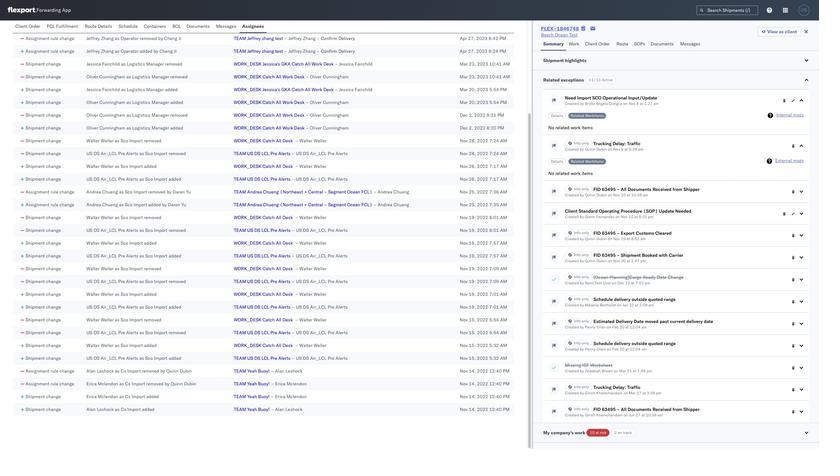 Task type: vqa. For each thing, say whether or not it's contained in the screenshot.


Task type: describe. For each thing, give the bounding box(es) containing it.
2 vertical spatial dec
[[618, 281, 624, 285]]

9 shipment change from the top
[[25, 164, 61, 169]]

nov inside need import sco operational input/update created by brylle angelo dungca on nov 8 at 1:27 am
[[629, 101, 636, 106]]

at left 10:58
[[642, 413, 645, 418]]

details inside route details button
[[98, 23, 112, 29]]

7:53
[[636, 281, 644, 285]]

20, for work_desk catch all work desk - oliver cunningham
[[469, 100, 476, 105]]

date
[[704, 319, 713, 325]]

company's
[[551, 430, 574, 436]]

apr 27, 2023 8:42 pm
[[460, 36, 506, 41]]

16 shipment change from the top
[[25, 279, 61, 285]]

13 work_desk from the top
[[234, 317, 262, 323]]

fulfillment
[[56, 23, 78, 29]]

5 only from the top
[[582, 275, 589, 279]]

team yeah buoy! - alan leshock for alan leshock as cs import added
[[234, 407, 303, 413]]

12 work_desk from the top
[[234, 292, 262, 297]]

6 19, from the top
[[469, 279, 476, 285]]

15 team from the top
[[234, 394, 246, 400]]

63495 for 10
[[602, 187, 616, 192]]

2 work_desk from the top
[[234, 74, 262, 80]]

1 vertical spatial delivery
[[687, 319, 703, 325]]

6 info from the top
[[574, 297, 581, 301]]

3 info from the top
[[574, 230, 581, 235]]

10 right the 'jan'
[[629, 303, 634, 308]]

10 info only from the top
[[574, 407, 589, 412]]

7 19, from the top
[[469, 292, 476, 297]]

as inside button
[[779, 29, 784, 35]]

10 shipment change from the top
[[25, 176, 61, 182]]

9 info only from the top
[[574, 385, 589, 389]]

6 work_desk from the top
[[234, 125, 262, 131]]

documents up shipment highlights button
[[651, 41, 674, 47]]

2
[[615, 430, 617, 435]]

14 team from the top
[[234, 381, 246, 387]]

mar for jessica fairchild as logistics manager added
[[460, 87, 468, 92]]

1846748
[[557, 25, 579, 32]]

at inside client standard operating procedure (sop) update needed created by glenn fernandez on nov 10 at 5:31 pm
[[635, 214, 638, 219]]

internal msgs button
[[777, 112, 804, 118]]

11 shipment change from the top
[[25, 215, 61, 221]]

10:41 for oliver cunningham
[[489, 74, 502, 80]]

containers
[[144, 23, 166, 29]]

view as client
[[768, 29, 797, 35]]

us ds air_lcl pre alerts as sco import added for nov 28, 2022 7:17 am
[[86, 176, 181, 182]]

route details button
[[82, 20, 116, 33]]

on left 30
[[608, 259, 612, 263]]

flex-
[[541, 25, 557, 32]]

4 work_desk from the top
[[234, 100, 262, 105]]

cheng for jeffrey zhang as operator added by cheng ji
[[160, 48, 173, 54]]

nov 14, 2022 12:40 pm for alan leshock as cs import removed by quinn dubin
[[460, 368, 510, 374]]

dec for dec 2, 2022 8:21 pm
[[460, 112, 468, 118]]

route details
[[85, 23, 112, 29]]

6 shipment change from the top
[[25, 125, 61, 131]]

10 team from the top
[[234, 304, 246, 310]]

21
[[627, 369, 632, 373]]

documents up "jun" at the bottom right of page
[[628, 407, 652, 413]]

at left risk
[[596, 430, 599, 435]]

work_desk catch all work desk - oliver cunningham for mar 20, 2023 5:54 pm
[[234, 100, 349, 105]]

team yeah buoy! - alan leshock for alan leshock as cs import removed by quinn dubin
[[234, 368, 303, 374]]

schedule button
[[116, 20, 141, 33]]

1 vertical spatial client
[[585, 41, 597, 47]]

5:54 for cunningham
[[489, 100, 499, 105]]

assignees button
[[240, 20, 267, 33]]

63495 for 30
[[602, 253, 616, 258]]

internal
[[777, 112, 792, 118]]

route for route
[[617, 41, 629, 47]]

at left the 9:39
[[625, 147, 628, 152]]

quoted for created by mélanie berthelot on jan 10 at 2:08 am
[[648, 297, 663, 302]]

24 shipment change from the top
[[25, 407, 61, 413]]

received for created by quinn dubin on nov 10 at 10:38 am
[[653, 187, 672, 192]]

flex-1846748 link
[[541, 25, 579, 32]]

27 for -
[[636, 413, 641, 418]]

past
[[660, 319, 669, 325]]

10 work_desk from the top
[[234, 240, 262, 246]]

view as client button
[[758, 27, 801, 36]]

27, for apr 27, 2023 8:24 pm
[[468, 48, 475, 54]]

jessica fairchild as logistics manager removed
[[86, 61, 182, 67]]

8:42
[[489, 36, 498, 41]]

on left "15"
[[608, 237, 612, 241]]

range for created by mélanie berthelot on jan 10 at 2:08 am
[[664, 297, 676, 302]]

2 vertical spatial work
[[575, 430, 585, 436]]

us ds air_lcl pre alerts as sco import removed for nov 19, 2022 7:09 am
[[86, 279, 186, 285]]

moved
[[645, 319, 659, 325]]

lcl for nov 19, 2022 8:01 am
[[262, 228, 269, 233]]

3 team from the top
[[234, 151, 246, 157]]

2 savant from the left
[[185, 23, 199, 28]]

3 5:54 from the top
[[489, 317, 499, 323]]

fid 63495 - shipment booked with carrier
[[594, 253, 684, 258]]

5 created from the top
[[565, 237, 579, 241]]

7 created from the top
[[565, 281, 579, 285]]

11 work_desk from the top
[[234, 266, 262, 272]]

jeffrey zhang as operator added by cheng ji
[[86, 48, 177, 54]]

walter weller as sco import added for nov 15, 2022 5:32 am
[[86, 343, 157, 349]]

2023 for oliver cunningham as logistics manager removed
[[477, 74, 488, 80]]

isf
[[583, 363, 589, 368]]

all for nov 19, 2022 7:01 am
[[276, 292, 281, 297]]

khemchandani for delay:
[[596, 391, 623, 396]]

external msgs
[[775, 158, 804, 164]]

12:40 for alan leshock as cs import added
[[489, 407, 502, 413]]

1 horizontal spatial client order button
[[583, 38, 614, 51]]

11/13
[[589, 77, 601, 82]]

2023 for jessica fairchild as logistics manager removed
[[477, 61, 488, 67]]

at left 2:08
[[635, 303, 639, 308]]

apr for apr 27, 2023 8:24 pm
[[460, 48, 467, 54]]

4 only from the top
[[582, 253, 589, 257]]

8 only from the top
[[582, 341, 589, 346]]

8 inside need import sco operational input/update created by brylle angelo dungca on nov 8 at 1:27 am
[[637, 101, 639, 106]]

1 savant from the left
[[101, 23, 115, 28]]

9 created from the top
[[565, 325, 579, 330]]

10 left risk
[[590, 430, 595, 435]]

1 work_desk from the top
[[234, 61, 262, 67]]

4 info from the top
[[574, 253, 581, 257]]

4 shipment change from the top
[[25, 100, 61, 105]]

8:20
[[487, 125, 496, 131]]

10 info from the top
[[574, 407, 581, 412]]

14, for alan leshock as cs import added
[[469, 407, 476, 413]]

15 shipment change from the top
[[25, 266, 61, 272]]

12 shipment change from the top
[[25, 228, 61, 233]]

related workitems for external msgs
[[571, 159, 604, 164]]

team andrea chueng (northeast + central - segment ocean fcl) - andrea chueng for andrea chueng as sco import removed by daren yu
[[234, 189, 409, 195]]

bosch
[[541, 32, 554, 38]]

2 omkar from the left
[[170, 23, 184, 28]]

rule for jeffrey zhang as operator added by cheng ji
[[51, 48, 58, 54]]

am down moved
[[642, 325, 647, 330]]

0 horizontal spatial date
[[634, 319, 644, 325]]

am up 7:46
[[642, 347, 647, 352]]

erica mclendon as cs import added
[[86, 394, 159, 400]]

nov 15, 2022 5:54 am for work_desk catch all desk - walter weller
[[460, 317, 507, 323]]

5 19, from the top
[[469, 266, 476, 272]]

5 team from the top
[[234, 189, 246, 195]]

10:38
[[631, 193, 642, 197]]

1 19, from the top
[[469, 215, 476, 221]]

0 vertical spatial client
[[15, 23, 27, 29]]

fid for 10
[[594, 187, 601, 192]]

9 info from the top
[[574, 385, 581, 389]]

catch for nov 28, 2022 7:17 am
[[263, 164, 275, 169]]

created by girish khemchandani on jun 27 at 10:58 am
[[565, 413, 663, 418]]

mar for oliver cunningham as logistics manager removed
[[460, 74, 468, 80]]

9 work_desk from the top
[[234, 215, 262, 221]]

0 vertical spatial related
[[543, 77, 560, 83]]

export
[[621, 230, 635, 236]]

order for the top client order 'button'
[[29, 23, 40, 29]]

nov 28, 2022 7:17 am for work_desk catch all desk - walter weller
[[460, 164, 507, 169]]

angelo
[[596, 101, 608, 106]]

7 work_desk from the top
[[234, 138, 262, 144]]

walter weller as sco import added for nov 19, 2022 7:57 am
[[86, 240, 157, 246]]

related workitems button for external msgs
[[569, 158, 607, 165]]

containers button
[[141, 20, 170, 33]]

documents right bol button
[[187, 23, 210, 29]]

forwarding app link
[[8, 7, 71, 13]]

update
[[659, 208, 674, 214]]

customs
[[636, 230, 654, 236]]

os
[[801, 8, 807, 12]]

0 horizontal spatial messages
[[216, 23, 236, 29]]

team jeffrey zhang test - jeffrey zhang - confirm delivery for jeffrey zhang as operator removed by cheng ji
[[234, 36, 355, 41]]

8 info from the top
[[574, 341, 581, 346]]

4 19, from the top
[[469, 253, 476, 259]]

cs for alan leshock as cs import removed by quinn dubin
[[121, 368, 126, 374]]

10 left the 10:38
[[621, 193, 626, 197]]

all for dec 2, 2022 8:20 pm
[[276, 125, 281, 131]]

5 info from the top
[[574, 275, 581, 279]]

7 team from the top
[[234, 228, 246, 233]]

at left the 10:38
[[627, 193, 630, 197]]

at right 30
[[627, 259, 630, 263]]

summary
[[543, 41, 564, 47]]

5 info only from the top
[[574, 275, 589, 279]]

10:58
[[646, 413, 657, 418]]

fcl fulfillment button
[[44, 20, 82, 33]]

14 work_desk from the top
[[234, 343, 262, 349]]

8 team from the top
[[234, 253, 246, 259]]

2 19, from the top
[[469, 228, 476, 233]]

us ds air_lcl pre alerts as sco import added for nov 15, 2022 5:32 am
[[86, 356, 181, 361]]

12 created from the top
[[565, 391, 579, 396]]

3 19, from the top
[[469, 240, 476, 246]]

related for internal
[[571, 113, 584, 118]]

on up operating at the top right
[[608, 193, 612, 197]]

13 shipment change from the top
[[25, 240, 61, 246]]

1 info only from the top
[[574, 141, 589, 146]]

andrea chueng as sco import removed by daren yu
[[86, 189, 191, 195]]

6 created from the top
[[565, 259, 579, 263]]

17 shipment change from the top
[[25, 292, 61, 297]]

7:01 for us ds air_lcl pre alerts
[[489, 304, 499, 310]]

8:52
[[631, 237, 640, 241]]

my
[[543, 430, 550, 436]]

assignment rule change for jeffrey zhang as operator removed by cheng ji
[[25, 36, 74, 41]]

current
[[670, 319, 685, 325]]

7 info from the top
[[574, 319, 581, 324]]

11 team from the top
[[234, 330, 246, 336]]

client order for the top client order 'button'
[[15, 23, 40, 29]]

coordination(2)
[[251, 23, 286, 28]]

change
[[668, 275, 684, 280]]

brylle
[[585, 101, 595, 106]]

am down "customs"
[[641, 237, 646, 241]]

6 team from the top
[[234, 202, 246, 208]]

1 shipment change from the top
[[25, 61, 61, 67]]

os button
[[797, 3, 812, 18]]

sops
[[634, 41, 645, 47]]

1 omkar from the left
[[86, 23, 100, 28]]

all for nov 19, 2022 8:01 am
[[276, 215, 281, 221]]

fid 63495 - export customs cleared
[[594, 230, 672, 236]]

2 only from the top
[[582, 187, 589, 191]]

client order for right client order 'button'
[[585, 41, 610, 47]]

no related work items for external msgs
[[549, 171, 593, 176]]

assignment for jeffrey zhang as operator removed by cheng ji
[[25, 36, 49, 41]]

3 work_desk from the top
[[234, 87, 262, 92]]

13 team from the top
[[234, 368, 246, 374]]

created by quinn dubin on nov 10 at 10:38 am
[[565, 193, 648, 197]]

5:31
[[639, 214, 647, 219]]

15, for walter weller as sco import added
[[469, 343, 476, 349]]

on left the 9:39
[[608, 147, 612, 152]]

1 vertical spatial messages
[[680, 41, 701, 47]]

23 shipment change from the top
[[25, 394, 61, 400]]

10 created from the top
[[565, 347, 579, 352]]

team us ds lcl pre alerts - us ds air_lcl pre alerts for nov 15, 2022 5:32 am
[[234, 356, 348, 361]]

created by penny chen on feb 20 at 12:04 am for estimated
[[565, 325, 647, 330]]

assignment for andrea chueng as sco import added by daren yu
[[25, 202, 49, 208]]

us ds air_lcl pre alerts as sco import removed for nov 19, 2022 8:01 am
[[86, 228, 186, 233]]

jeffrey zhang as operator removed by cheng ji
[[86, 36, 181, 41]]

walter weller as sco import added for nov 28, 2022 7:17 am
[[86, 164, 157, 169]]

4 info only from the top
[[574, 253, 589, 257]]

rule for erica mclendon as cs import removed by quinn dubin
[[51, 381, 58, 387]]

0 vertical spatial test
[[569, 32, 578, 38]]

cleared
[[656, 230, 672, 236]]

created inside client standard operating procedure (sop) update needed created by glenn fernandez on nov 10 at 5:31 pm
[[565, 214, 579, 219]]

fcl) for nov 25, 2022 7:35 am
[[362, 202, 372, 208]]

11/13 active
[[589, 77, 613, 82]]

created by quinn dubin on nov 30 at 2:47 pm
[[565, 259, 646, 263]]

5 shipment change from the top
[[25, 112, 61, 118]]

fernandez
[[596, 214, 615, 219]]

oliver cunningham as logistics manager added for mar 20, 2023 5:54 pm
[[86, 100, 183, 105]]

jessica's for added
[[263, 87, 280, 92]]

lcl for nov 19, 2022 7:57 am
[[262, 253, 269, 259]]

at up 21
[[626, 347, 629, 352]]

order for right client order 'button'
[[599, 41, 610, 47]]

with
[[659, 253, 668, 258]]

bosch ocean test link
[[541, 32, 578, 38]]

+ for andrea chueng as sco import added by daren yu
[[304, 202, 307, 208]]

catch for nov 19, 2022 7:09 am
[[263, 266, 275, 272]]

10 at risk
[[590, 430, 607, 435]]

catch for mar 20, 2023 5:54 pm
[[263, 100, 275, 105]]

worksheet
[[590, 363, 613, 368]]

0 vertical spatial client order button
[[13, 20, 44, 33]]

7 only from the top
[[582, 319, 589, 324]]

work_desk jessica's gka catch all work desk - jessica fairchild for added
[[234, 87, 373, 92]]

needed
[[675, 208, 692, 214]]

assignees
[[242, 23, 264, 29]]

walter weller as sco import removed for nov 19, 2022 7:09 am
[[86, 266, 161, 272]]

12
[[625, 281, 630, 285]]

3 shipment change from the top
[[25, 87, 61, 92]]

on right 2
[[618, 430, 622, 435]]

track
[[623, 430, 632, 435]]

[ocean planning]cargo ready date change
[[594, 275, 684, 280]]

14 shipment change from the top
[[25, 253, 61, 259]]

dubin for fid 63495 - shipment booked with carrier
[[597, 259, 607, 263]]

booked
[[642, 253, 658, 258]]

created by mélanie berthelot on jan 10 at 2:08 am
[[565, 303, 654, 308]]

20 shipment change from the top
[[25, 330, 61, 336]]

on left "jun" at the bottom right of page
[[624, 413, 628, 418]]

all for nov 28, 2022 7:24 am
[[276, 138, 281, 144]]

flex-1846748
[[541, 25, 579, 32]]

1 horizontal spatial messages button
[[678, 38, 704, 51]]

shipment highlights button
[[533, 51, 819, 70]]

central for andrea chueng as sco import added by daren yu
[[308, 202, 323, 208]]

3 created from the top
[[565, 193, 579, 197]]

documents up the 10:38
[[628, 187, 652, 192]]

zhang for jeffrey zhang as operator added by cheng ji
[[262, 48, 274, 54]]

details button for internal msgs
[[549, 113, 566, 119]]

nov 28, 2022 7:24 am for work_desk catch all desk - walter weller
[[460, 138, 507, 144]]

range for created by penny chen on feb 20 at 12:04 am
[[664, 341, 676, 347]]

28, for walter weller as sco import removed
[[469, 138, 476, 144]]

1 vertical spatial 8
[[621, 147, 624, 152]]

20 for delivery
[[620, 347, 625, 352]]

6 only from the top
[[582, 297, 589, 301]]

2 created from the top
[[565, 147, 579, 152]]

0 vertical spatial documents button
[[184, 20, 214, 33]]

5 work_desk from the top
[[234, 112, 262, 118]]

all for nov 19, 2022 7:09 am
[[276, 266, 281, 272]]

7 info only from the top
[[574, 319, 589, 324]]

related for external msgs
[[556, 171, 570, 176]]

[ocean
[[594, 275, 609, 280]]

18 shipment change from the top
[[25, 304, 61, 310]]

2 team from the top
[[234, 48, 246, 54]]

assignment rule change for alan leshock as cs import removed by quinn dubin
[[25, 368, 74, 374]]

pm down ready
[[645, 281, 650, 285]]

by inside client standard operating procedure (sop) update needed created by glenn fernandez on nov 10 at 5:31 pm
[[580, 214, 584, 219]]

7 shipment change from the top
[[25, 138, 61, 144]]

alan leshock as cs import removed by quinn dubin
[[86, 368, 192, 374]]

22 shipment change from the top
[[25, 356, 61, 361]]

sco
[[592, 95, 602, 101]]

bol button
[[170, 20, 184, 33]]

bosch ocean test
[[541, 32, 578, 38]]

reassigned
[[141, 23, 163, 28]]

glenn
[[585, 214, 595, 219]]

3 only from the top
[[582, 230, 589, 235]]

7:01 for walter weller
[[489, 292, 499, 297]]

created by girish khemchandani on mar 27 at 3:38 pm
[[565, 391, 662, 396]]

2 shipment change from the top
[[25, 74, 61, 80]]

need import sco operational input/update created by brylle angelo dungca on nov 8 at 1:27 am
[[565, 95, 659, 106]]

8 created from the top
[[565, 303, 579, 308]]

2 info from the top
[[574, 187, 581, 191]]

27, for apr 27, 2023 8:42 pm
[[468, 36, 475, 41]]

16 team from the top
[[234, 407, 246, 413]]

nov 28, 2022 7:17 am for team us ds lcl pre alerts - us ds air_lcl pre alerts
[[460, 176, 507, 182]]

1:27
[[644, 101, 653, 106]]

2 info only from the top
[[574, 187, 589, 191]]

mar inside missing isf worksheet created by zedekiah brown on mar 21 at 7:46 pm
[[619, 369, 626, 373]]

traffic for 8
[[627, 141, 641, 147]]

0 vertical spatial messages button
[[214, 20, 240, 33]]

8 19, from the top
[[469, 304, 476, 310]]

nov 14, 2022 12:40 pm for erica mclendon as cs import added
[[460, 394, 510, 400]]

assignment rule change for andrea chueng as sco import added by daren yu
[[25, 202, 74, 208]]

1 only from the top
[[582, 141, 589, 146]]

at down the 'jan'
[[626, 325, 629, 330]]

1 vertical spatial test
[[595, 281, 602, 285]]

8 work_desk from the top
[[234, 164, 262, 169]]

fcl
[[47, 23, 55, 29]]

summary button
[[541, 38, 566, 51]]

on left the 'jan'
[[617, 303, 622, 308]]

remi
[[585, 281, 594, 285]]

am right the 9:39
[[638, 147, 644, 152]]

lcl for nov 28, 2022 7:17 am
[[262, 176, 269, 182]]



Task type: locate. For each thing, give the bounding box(es) containing it.
client right work button
[[585, 41, 597, 47]]

input/update
[[629, 95, 657, 101]]

0 vertical spatial 2,
[[469, 112, 473, 118]]

0 vertical spatial delivery
[[614, 297, 631, 302]]

0 vertical spatial workitems
[[585, 113, 604, 118]]

4 walter weller as sco import added from the top
[[86, 343, 157, 349]]

catch for mar 23, 2023 10:41 am
[[263, 74, 275, 80]]

1 work_desk catch all work desk - oliver cunningham from the top
[[234, 74, 349, 80]]

3 14, from the top
[[469, 394, 476, 400]]

us ds air_lcl pre alerts as sco import removed for nov 15, 2022 5:54 am
[[86, 330, 186, 336]]

client order button up highlights
[[583, 38, 614, 51]]

2 nov 28, 2022 7:24 am from the top
[[460, 151, 507, 157]]

schedule for created by penny chen on feb 20 at 12:04 am
[[594, 341, 613, 347]]

dec 2, 2022 8:21 pm
[[460, 112, 504, 118]]

penny
[[585, 325, 596, 330], [585, 347, 596, 352]]

client order down flexport. image
[[15, 23, 40, 29]]

3:38
[[647, 391, 655, 396]]

Search Shipments (/) text field
[[697, 5, 759, 15]]

1 vertical spatial quoted
[[648, 341, 663, 347]]

workitems down created by quinn dubin on nov 8 at 9:39 am
[[585, 159, 604, 164]]

am right the 10:38
[[643, 193, 648, 197]]

route inside route button
[[617, 41, 629, 47]]

1 vertical spatial segment
[[328, 202, 346, 208]]

0 vertical spatial nov 15, 2022 5:32 am
[[460, 343, 507, 349]]

buoy! for erica mclendon as cs import removed by quinn dubin
[[258, 381, 270, 387]]

by inside missing isf worksheet created by zedekiah brown on mar 21 at 7:46 pm
[[580, 369, 584, 373]]

assignment for alan leshock as cs import removed by quinn dubin
[[25, 368, 49, 374]]

1 vertical spatial nov 19, 2022 8:01 am
[[460, 228, 507, 233]]

+ for andrea chueng as sco import removed by daren yu
[[304, 189, 307, 195]]

1 team yeah buoy! - erica mclendon from the top
[[234, 381, 307, 387]]

operator for reassigned
[[122, 23, 140, 28]]

1 vertical spatial schedule
[[594, 297, 613, 302]]

bol
[[173, 23, 181, 29]]

external
[[775, 158, 792, 164]]

flexport. image
[[8, 7, 36, 13]]

1 test from the top
[[275, 36, 283, 41]]

order left 'fcl' on the left top of the page
[[29, 23, 40, 29]]

at down input/update
[[640, 101, 643, 106]]

8:24
[[489, 48, 498, 54]]

client inside client standard operating procedure (sop) update needed created by glenn fernandez on nov 10 at 5:31 pm
[[565, 208, 578, 214]]

27
[[637, 391, 642, 396], [636, 413, 641, 418]]

nov 28, 2022 7:24 am
[[460, 138, 507, 144], [460, 151, 507, 157]]

all for nov 28, 2022 7:17 am
[[276, 164, 281, 169]]

27, up apr 27, 2023 8:24 pm
[[468, 36, 475, 41]]

mélanie
[[585, 303, 599, 308]]

0 vertical spatial nov 19, 2022 7:57 am
[[460, 240, 507, 246]]

only up created by quinn dubin on nov 8 at 9:39 am
[[582, 141, 589, 146]]

2 created by penny chen on feb 20 at 12:04 am from the top
[[565, 347, 647, 352]]

fid
[[594, 187, 601, 192], [594, 230, 601, 236], [594, 253, 601, 258], [594, 407, 601, 413]]

10
[[621, 193, 626, 197], [629, 214, 634, 219], [629, 303, 634, 308], [590, 430, 595, 435]]

active
[[602, 77, 613, 82]]

forwarding app
[[36, 7, 71, 13]]

2 apr from the top
[[460, 48, 467, 54]]

7:57
[[489, 240, 499, 246], [489, 253, 499, 259]]

0 vertical spatial segment
[[328, 189, 346, 195]]

1 related from the top
[[556, 125, 570, 131]]

test for jeffrey zhang as operator removed by cheng ji
[[275, 36, 283, 41]]

related exceptions
[[543, 77, 584, 83]]

20 up missing isf worksheet created by zedekiah brown on mar 21 at 7:46 pm
[[620, 347, 625, 352]]

nov
[[629, 101, 636, 106], [460, 138, 468, 144], [613, 147, 620, 152], [460, 151, 468, 157], [460, 164, 468, 169], [460, 176, 468, 182], [460, 189, 468, 195], [613, 193, 620, 197], [460, 202, 468, 208], [621, 214, 628, 219], [460, 215, 468, 221], [460, 228, 468, 233], [613, 237, 620, 241], [460, 240, 468, 246], [460, 253, 468, 259], [613, 259, 620, 263], [460, 266, 468, 272], [460, 279, 468, 285], [460, 292, 468, 297], [460, 304, 468, 310], [460, 317, 468, 323], [460, 330, 468, 336], [460, 343, 468, 349], [460, 356, 468, 361], [460, 368, 468, 374], [460, 381, 468, 387], [460, 394, 468, 400], [460, 407, 468, 413]]

1 vertical spatial 20
[[620, 347, 625, 352]]

25, down nov 25, 2022 7:36 am
[[469, 202, 476, 208]]

dec up dec 2, 2022 8:20 pm on the top right of the page
[[460, 112, 468, 118]]

fid 63495 - all documents received from shipper for 10:58
[[594, 407, 700, 413]]

4 us ds air_lcl pre alerts as sco import removed from the top
[[86, 330, 186, 336]]

2 girish from the top
[[585, 413, 596, 418]]

pm inside client standard operating procedure (sop) update needed created by glenn fernandez on nov 10 at 5:31 pm
[[648, 214, 654, 219]]

0 vertical spatial penny
[[585, 325, 596, 330]]

2, down dec 2, 2022 8:21 pm at the top right
[[469, 125, 473, 131]]

1 vertical spatial 8:01
[[489, 228, 499, 233]]

khemchandani down the brown
[[596, 391, 623, 396]]

0 vertical spatial fcl)
[[362, 189, 372, 195]]

1 vertical spatial operator
[[121, 36, 139, 41]]

info
[[574, 141, 581, 146], [574, 187, 581, 191], [574, 230, 581, 235], [574, 253, 581, 257], [574, 275, 581, 279], [574, 297, 581, 301], [574, 319, 581, 324], [574, 341, 581, 346], [574, 385, 581, 389], [574, 407, 581, 412]]

omkar
[[86, 23, 100, 28], [170, 23, 184, 28]]

7:24 for walter weller
[[489, 138, 499, 144]]

shipment highlights
[[543, 58, 587, 63]]

1 vertical spatial 27,
[[468, 48, 475, 54]]

0 vertical spatial test
[[275, 36, 283, 41]]

jun
[[629, 413, 635, 418]]

at left 5:31
[[635, 214, 638, 219]]

buoy!
[[258, 368, 270, 374], [258, 381, 270, 387], [258, 394, 270, 400], [258, 407, 270, 413]]

10 only from the top
[[582, 407, 589, 412]]

1 horizontal spatial omkar
[[170, 23, 184, 28]]

0 vertical spatial 5:32
[[489, 343, 499, 349]]

jeffrey
[[86, 36, 100, 41], [247, 36, 261, 41], [288, 36, 302, 41], [86, 48, 100, 54], [247, 48, 261, 54], [288, 48, 302, 54]]

2 walter weller as sco import added from the top
[[86, 240, 157, 246]]

traffic down 21
[[627, 385, 641, 390]]

created inside need import sco operational input/update created by brylle angelo dungca on nov 8 at 1:27 am
[[565, 101, 579, 106]]

0 vertical spatial central
[[308, 189, 323, 195]]

1 vertical spatial daren
[[168, 202, 180, 208]]

delivery for 2:08
[[614, 297, 631, 302]]

0 horizontal spatial order
[[29, 23, 40, 29]]

jessica's
[[263, 61, 280, 67], [263, 87, 280, 92]]

15, for walter weller as sco import removed
[[469, 317, 476, 323]]

2 feb from the top
[[612, 347, 619, 352]]

team us ds lcl pre alerts - us ds air_lcl pre alerts for nov 15, 2022 5:54 am
[[234, 330, 348, 336]]

0 vertical spatial 25,
[[469, 189, 476, 195]]

highlights
[[565, 58, 587, 63]]

dubin
[[597, 147, 607, 152], [597, 193, 607, 197], [597, 237, 607, 241], [597, 259, 607, 263], [180, 368, 192, 374], [184, 381, 196, 387]]

5 rule from the top
[[51, 368, 58, 374]]

1 vertical spatial work_desk jessica's gka catch all work desk - jessica fairchild
[[234, 87, 373, 92]]

2 workitems from the top
[[585, 159, 604, 164]]

team andrea chueng (northeast + central - segment ocean fcl) - andrea chueng for andrea chueng as sco import added by daren yu
[[234, 202, 409, 208]]

3 fid from the top
[[594, 253, 601, 258]]

catch for nov 15, 2022 5:32 am
[[263, 343, 275, 349]]

info only up 'my company's work'
[[574, 407, 589, 412]]

assignment rule change for erica mclendon as cs import removed by quinn dubin
[[25, 381, 74, 387]]

documents button up shipment highlights button
[[648, 38, 678, 51]]

work inside button
[[569, 41, 580, 47]]

delivery up missing isf worksheet created by zedekiah brown on mar 21 at 7:46 pm
[[614, 341, 631, 347]]

fid up 'created by quinn dubin on nov 10 at 10:38 am'
[[594, 187, 601, 192]]

0 vertical spatial khemchandani
[[596, 391, 623, 396]]

only up remi
[[582, 275, 589, 279]]

12:40 for erica mclendon as cs import removed by quinn dubin
[[489, 381, 502, 387]]

oliver cunningham as logistics manager added for dec 2, 2022 8:20 pm
[[86, 125, 183, 131]]

delivery left date
[[687, 319, 703, 325]]

items up 'created by quinn dubin on nov 10 at 10:38 am'
[[582, 171, 593, 176]]

1 vertical spatial work
[[571, 171, 581, 176]]

team us ds lcl pre alerts - us ds air_lcl pre alerts for nov 19, 2022 8:01 am
[[234, 228, 348, 233]]

fcl) for nov 25, 2022 7:36 am
[[362, 189, 372, 195]]

schedule up jeffrey zhang as operator removed by cheng ji
[[119, 23, 138, 29]]

0 vertical spatial ocean
[[555, 32, 568, 38]]

feb for delivery
[[612, 347, 619, 352]]

2 from from the top
[[673, 407, 683, 413]]

3 team us ds lcl pre alerts - us ds air_lcl pre alerts from the top
[[234, 228, 348, 233]]

0 vertical spatial delay:
[[613, 141, 626, 147]]

date right ready
[[657, 275, 667, 280]]

nov 19, 2022 7:09 am for work_desk catch all desk - walter weller
[[460, 266, 507, 272]]

lcl
[[262, 151, 269, 157], [262, 176, 269, 182], [262, 228, 269, 233], [262, 253, 269, 259], [262, 279, 269, 285], [262, 304, 269, 310], [262, 330, 269, 336], [262, 356, 269, 361]]

work button
[[566, 38, 583, 51]]

test down 1846748 on the top of the page
[[569, 32, 578, 38]]

1 related workitems button from the top
[[569, 113, 607, 119]]

5 assignment from the top
[[25, 368, 49, 374]]

1 vertical spatial created by penny chen on feb 20 at 12:04 am
[[565, 347, 647, 352]]

27 right "jun" at the bottom right of page
[[636, 413, 641, 418]]

date
[[657, 275, 667, 280], [634, 319, 644, 325]]

5 assignment rule change from the top
[[25, 368, 74, 374]]

2 assignment from the top
[[25, 48, 49, 54]]

4 15, from the top
[[469, 356, 476, 361]]

estimated
[[594, 319, 615, 325]]

7:09
[[489, 266, 499, 272], [489, 279, 499, 285]]

1 vertical spatial nov 15, 2022 5:54 am
[[460, 330, 507, 336]]

1 vertical spatial items
[[582, 171, 593, 176]]

created by remi test user on dec 12 at 7:53 pm
[[565, 281, 650, 285]]

1 vertical spatial 12:04
[[630, 347, 641, 352]]

client order button down flexport. image
[[13, 20, 44, 33]]

1 no from the top
[[549, 125, 554, 131]]

9:39
[[629, 147, 637, 152]]

1 vertical spatial no
[[549, 171, 554, 176]]

12 team from the top
[[234, 356, 246, 361]]

0 vertical spatial details
[[98, 23, 112, 29]]

related down need
[[571, 113, 584, 118]]

1 chen from the top
[[597, 325, 606, 330]]

related workitems button down created by quinn dubin on nov 8 at 9:39 am
[[569, 158, 607, 165]]

on inside missing isf worksheet created by zedekiah brown on mar 21 at 7:46 pm
[[614, 369, 618, 373]]

import inside need import sco operational input/update created by brylle angelo dungca on nov 8 at 1:27 am
[[577, 95, 591, 101]]

0 vertical spatial 7:01
[[489, 292, 499, 297]]

1 team yeah buoy! - alan leshock from the top
[[234, 368, 303, 374]]

only up created by girish khemchandani on jun 27 at 10:58 am on the bottom right
[[582, 407, 589, 412]]

msgs inside "button"
[[793, 158, 804, 164]]

1 oliver cunningham as logistics manager removed from the top
[[86, 74, 188, 80]]

apr down apr 27, 2023 8:42 pm
[[460, 48, 467, 54]]

info only up remi
[[574, 275, 589, 279]]

mar 20, 2023 5:54 pm
[[460, 87, 507, 92], [460, 100, 507, 105]]

1 mar 23, 2023 10:41 am from the top
[[460, 61, 510, 67]]

2 nov 14, 2022 12:40 pm from the top
[[460, 381, 510, 387]]

schedule delivery outside quoted range for 2:08
[[594, 297, 676, 302]]

brown
[[602, 369, 613, 373]]

2, for dec 2, 2022 8:21 pm
[[469, 112, 473, 118]]

2 oliver cunningham as logistics manager removed from the top
[[86, 112, 188, 118]]

route inside route details button
[[85, 23, 97, 29]]

0 vertical spatial gka
[[281, 61, 291, 67]]

us ds air_lcl pre alerts as sco import added for nov 19, 2022 7:57 am
[[86, 253, 181, 259]]

no for internal msgs
[[549, 125, 554, 131]]

created inside missing isf worksheet created by zedekiah brown on mar 21 at 7:46 pm
[[565, 369, 579, 373]]

0 vertical spatial related workitems
[[571, 113, 604, 118]]

dec 2, 2022 8:20 pm
[[460, 125, 504, 131]]

12:40 for erica mclendon as cs import added
[[489, 394, 502, 400]]

8 shipment change from the top
[[25, 151, 61, 157]]

only up isf in the bottom right of the page
[[582, 341, 589, 346]]

at right 12
[[631, 281, 635, 285]]

work_desk
[[234, 61, 262, 67], [234, 74, 262, 80], [234, 87, 262, 92], [234, 100, 262, 105], [234, 112, 262, 118], [234, 125, 262, 131], [234, 138, 262, 144], [234, 164, 262, 169], [234, 215, 262, 221], [234, 240, 262, 246], [234, 266, 262, 272], [234, 292, 262, 297], [234, 317, 262, 323], [234, 343, 262, 349]]

manager
[[146, 61, 164, 67], [152, 74, 169, 80], [146, 87, 164, 92], [152, 100, 169, 105], [152, 112, 169, 118], [152, 125, 169, 131]]

on down estimated
[[607, 325, 611, 330]]

2 related workitems from the top
[[571, 159, 604, 164]]

central for andrea chueng as sco import removed by daren yu
[[308, 189, 323, 195]]

route
[[85, 23, 97, 29], [617, 41, 629, 47]]

catch for dec 2, 2022 8:21 pm
[[263, 112, 275, 118]]

missing isf worksheet created by zedekiah brown on mar 21 at 7:46 pm
[[565, 363, 652, 373]]

apr 27, 2023 8:24 pm
[[460, 48, 506, 54]]

1 vertical spatial 20,
[[469, 100, 476, 105]]

us ds air_lcl pre alerts as sco import added
[[86, 176, 181, 182], [86, 253, 181, 259], [86, 304, 181, 310], [86, 356, 181, 361]]

related workitems button
[[569, 113, 607, 119], [569, 158, 607, 165]]

3 yeah from the top
[[247, 394, 257, 400]]

msgs for external msgs
[[793, 158, 804, 164]]

2 5:32 from the top
[[489, 356, 499, 361]]

1 + from the top
[[304, 189, 307, 195]]

12:40 for alan leshock as cs import removed by quinn dubin
[[489, 368, 502, 374]]

2, for dec 2, 2022 8:20 pm
[[469, 125, 473, 131]]

11 created from the top
[[565, 369, 579, 373]]

1 vertical spatial range
[[664, 341, 676, 347]]

fid up 'created by quinn dubin on nov 30 at 2:47 pm'
[[594, 253, 601, 258]]

1 vertical spatial from
[[673, 407, 683, 413]]

trucking delay: traffic for khemchandani
[[594, 385, 641, 390]]

1 vertical spatial trucking
[[594, 385, 612, 390]]

schedule delivery outside quoted range up 2:08
[[594, 297, 676, 302]]

2 confirm from the top
[[321, 48, 337, 54]]

dec down dec 2, 2022 8:21 pm at the top right
[[460, 125, 468, 131]]

5:32 for us ds air_lcl pre alerts
[[489, 356, 499, 361]]

msgs right internal
[[793, 112, 804, 118]]

3 63495 from the top
[[602, 253, 616, 258]]

from
[[673, 187, 683, 192], [673, 407, 683, 413]]

nov inside client standard operating procedure (sop) update needed created by glenn fernandez on nov 10 at 5:31 pm
[[621, 214, 628, 219]]

andrea chueng as sco import added by daren yu
[[86, 202, 186, 208]]

operational
[[603, 95, 627, 101]]

only up 'created by quinn dubin on nov 10 at 10:38 am'
[[582, 187, 589, 191]]

0 vertical spatial nov 15, 2022 5:54 am
[[460, 317, 507, 323]]

documents
[[187, 23, 210, 29], [651, 41, 674, 47], [628, 187, 652, 192], [628, 407, 652, 413]]

schedule inside button
[[119, 23, 138, 29]]

am inside need import sco operational input/update created by brylle angelo dungca on nov 8 at 1:27 am
[[654, 101, 659, 106]]

23, for work_desk jessica's gka catch all work desk - jessica fairchild
[[469, 61, 476, 67]]

2 gka from the top
[[281, 87, 291, 92]]

2 team andrea chueng (northeast + central - segment ocean fcl) - andrea chueng from the top
[[234, 202, 409, 208]]

at right "15"
[[627, 237, 630, 241]]

2 nov 19, 2022 7:09 am from the top
[[460, 279, 507, 285]]

assignment for erica mclendon as cs import removed by quinn dubin
[[25, 381, 49, 387]]

details button
[[549, 113, 566, 119], [549, 158, 566, 165]]

0 vertical spatial nov 19, 2022 7:09 am
[[460, 266, 507, 272]]

2 vertical spatial operator
[[121, 48, 139, 54]]

1 team from the top
[[234, 36, 246, 41]]

1 vertical spatial nov 15, 2022 5:32 am
[[460, 356, 507, 361]]

schedule up berthelot
[[594, 297, 613, 302]]

1 vertical spatial yu
[[181, 202, 186, 208]]

1 horizontal spatial savant
[[185, 23, 199, 28]]

1 horizontal spatial documents button
[[648, 38, 678, 51]]

2023 for jessica fairchild as logistics manager added
[[477, 87, 488, 92]]

0 vertical spatial 27
[[637, 391, 642, 396]]

feb down estimated
[[612, 325, 619, 330]]

ji for jeffrey zhang as operator removed by cheng ji
[[179, 36, 181, 41]]

10 down procedure
[[629, 214, 634, 219]]

fcl)
[[362, 189, 372, 195], [362, 202, 372, 208]]

1 nov 19, 2022 7:01 am from the top
[[460, 292, 507, 297]]

girish for fid
[[585, 413, 596, 418]]

1 vertical spatial client order
[[585, 41, 610, 47]]

jan
[[623, 303, 628, 308]]

20, for work_desk jessica's gka catch all work desk - jessica fairchild
[[469, 87, 476, 92]]

items for external msgs
[[582, 171, 593, 176]]

1 horizontal spatial date
[[657, 275, 667, 280]]

on inside client standard operating procedure (sop) update needed created by glenn fernandez on nov 10 at 5:31 pm
[[616, 214, 620, 219]]

15
[[621, 237, 626, 241]]

1 5:32 from the top
[[489, 343, 499, 349]]

63495 for 27
[[602, 407, 616, 413]]

oliver cunningham as logistics manager added
[[86, 100, 183, 105], [86, 125, 183, 131]]

quinn for fid 63495 - all documents received from shipper
[[585, 193, 596, 197]]

oliver cunningham as logistics manager removed for mar 23, 2023 10:41 am
[[86, 74, 188, 80]]

1 12:40 from the top
[[489, 368, 502, 374]]

related workitems for internal msgs
[[571, 113, 604, 118]]

0 vertical spatial date
[[657, 275, 667, 280]]

procedure
[[621, 208, 642, 214]]

messages button up shipment highlights button
[[678, 38, 704, 51]]

at inside need import sco operational input/update created by brylle angelo dungca on nov 8 at 1:27 am
[[640, 101, 643, 106]]

only up 'created by quinn dubin on nov 30 at 2:47 pm'
[[582, 253, 589, 257]]

0 vertical spatial oliver cunningham as logistics manager removed
[[86, 74, 188, 80]]

9 only from the top
[[582, 385, 589, 389]]

items down the brylle
[[582, 125, 593, 131]]

assignment
[[25, 36, 49, 41], [25, 48, 49, 54], [25, 189, 49, 195], [25, 202, 49, 208], [25, 368, 49, 374], [25, 381, 49, 387]]

14,
[[469, 368, 476, 374], [469, 381, 476, 387], [469, 394, 476, 400], [469, 407, 476, 413]]

7:36
[[489, 189, 499, 195]]

0 vertical spatial chen
[[597, 325, 606, 330]]

0 vertical spatial oliver cunningham as logistics manager added
[[86, 100, 183, 105]]

work
[[571, 125, 581, 131], [571, 171, 581, 176], [575, 430, 585, 436]]

7:09 for walter weller
[[489, 266, 499, 272]]

6 info only from the top
[[574, 297, 589, 301]]

fid up created by quinn dubin on nov 15 at 8:52 am
[[594, 230, 601, 236]]

all for mar 20, 2023 5:54 pm
[[276, 100, 281, 105]]

1 vertical spatial details
[[551, 113, 563, 118]]

messages left assignees on the top of the page
[[216, 23, 236, 29]]

1 yeah from the top
[[247, 368, 257, 374]]

7:57 for walter weller
[[489, 240, 499, 246]]

1 assignment rule change from the top
[[25, 36, 74, 41]]

12:40
[[489, 368, 502, 374], [489, 381, 502, 387], [489, 394, 502, 400], [489, 407, 502, 413]]

mar 20, 2023 5:54 pm for work_desk catch all work desk - oliver cunningham
[[460, 100, 507, 105]]

info only down zedekiah
[[574, 385, 589, 389]]

oliver cunningham as logistics manager removed for dec 2, 2022 8:21 pm
[[86, 112, 188, 118]]

0 vertical spatial nov 19, 2022 8:01 am
[[460, 215, 507, 221]]

delivery coordination(2)
[[234, 23, 286, 28]]

63495 for 15
[[602, 230, 616, 236]]

nov 28, 2022 7:24 am for team us ds lcl pre alerts - us ds air_lcl pre alerts
[[460, 151, 507, 157]]

2 2, from the top
[[469, 125, 473, 131]]

info only up standard
[[574, 187, 589, 191]]

1 nov 15, 2022 5:54 am from the top
[[460, 317, 507, 323]]

1 received from the top
[[653, 187, 672, 192]]

mar 23, 2023 10:41 am
[[460, 61, 510, 67], [460, 74, 510, 80]]

2 7:57 from the top
[[489, 253, 499, 259]]

outside for 12:04
[[632, 341, 647, 347]]

assignment for jeffrey zhang as operator added by cheng ji
[[25, 48, 49, 54]]

2 vertical spatial related
[[571, 159, 584, 164]]

4 created from the top
[[565, 214, 579, 219]]

on inside need import sco operational input/update created by brylle angelo dungca on nov 8 at 1:27 am
[[623, 101, 628, 106]]

cheng down containers button
[[160, 48, 173, 54]]

at left 3:38
[[643, 391, 646, 396]]

change
[[60, 36, 74, 41], [60, 48, 74, 54], [46, 61, 61, 67], [46, 74, 61, 80], [46, 87, 61, 92], [46, 100, 61, 105], [46, 112, 61, 118], [46, 125, 61, 131], [46, 138, 61, 144], [46, 151, 61, 157], [46, 164, 61, 169], [46, 176, 61, 182], [60, 189, 74, 195], [60, 202, 74, 208], [46, 215, 61, 221], [46, 228, 61, 233], [46, 240, 61, 246], [46, 253, 61, 259], [46, 266, 61, 272], [46, 279, 61, 285], [46, 292, 61, 297], [46, 304, 61, 310], [46, 317, 61, 323], [46, 330, 61, 336], [46, 343, 61, 349], [46, 356, 61, 361], [60, 368, 74, 374], [60, 381, 74, 387], [46, 394, 61, 400], [46, 407, 61, 413]]

7 work_desk catch all desk - walter weller from the top
[[234, 317, 327, 323]]

12:04
[[630, 325, 641, 330], [630, 347, 641, 352]]

route for route details
[[85, 23, 97, 29]]

nov 15, 2022 5:32 am for work_desk catch all desk - walter weller
[[460, 343, 507, 349]]

5:54
[[489, 87, 499, 92], [489, 100, 499, 105], [489, 317, 499, 323], [489, 330, 499, 336]]

messages
[[216, 23, 236, 29], [680, 41, 701, 47]]

9 team from the top
[[234, 279, 246, 285]]

0 vertical spatial 20
[[620, 325, 625, 330]]

4 5:54 from the top
[[489, 330, 499, 336]]

workitems down the brylle
[[585, 113, 604, 118]]

1 vertical spatial 27
[[636, 413, 641, 418]]

team yeah buoy! - erica mclendon for erica mclendon as cs import added
[[234, 394, 307, 400]]

1 vertical spatial mar 23, 2023 10:41 am
[[460, 74, 510, 80]]

related workitems
[[571, 113, 604, 118], [571, 159, 604, 164]]

pm inside missing isf worksheet created by zedekiah brown on mar 21 at 7:46 pm
[[647, 369, 652, 373]]

0 vertical spatial work
[[571, 125, 581, 131]]

related workitems button down the brylle
[[569, 113, 607, 119]]

fid for 30
[[594, 253, 601, 258]]

only up mélanie
[[582, 297, 589, 301]]

operator for added
[[121, 48, 139, 54]]

1 vertical spatial related workitems
[[571, 159, 604, 164]]

1 work_desk jessica's gka catch all work desk - jessica fairchild from the top
[[234, 61, 373, 67]]

msgs right external
[[793, 158, 804, 164]]

work_desk catch all desk - walter weller for nov 28, 2022 7:17 am
[[234, 164, 327, 169]]

1 vertical spatial 7:57
[[489, 253, 499, 259]]

1 27, from the top
[[468, 36, 475, 41]]

0 vertical spatial mar 23, 2023 10:41 am
[[460, 61, 510, 67]]

walter weller as sco import added
[[86, 164, 157, 169], [86, 240, 157, 246], [86, 292, 157, 297], [86, 343, 157, 349]]

0 horizontal spatial savant
[[101, 23, 115, 28]]

pm right 3:38
[[656, 391, 662, 396]]

msgs inside button
[[793, 112, 804, 118]]

3 info only from the top
[[574, 230, 589, 235]]

1 vertical spatial oliver cunningham as logistics manager removed
[[86, 112, 188, 118]]

4 14, from the top
[[469, 407, 476, 413]]

0 vertical spatial dec
[[460, 112, 468, 118]]

1 vertical spatial route
[[617, 41, 629, 47]]

1 feb from the top
[[612, 325, 619, 330]]

63495 up 'created by quinn dubin on nov 10 at 10:38 am'
[[602, 187, 616, 192]]

pm down fid 63495 - shipment booked with carrier
[[641, 259, 646, 263]]

0 vertical spatial team andrea chueng (northeast + central - segment ocean fcl) - andrea chueng
[[234, 189, 409, 195]]

2 nov 28, 2022 7:17 am from the top
[[460, 176, 507, 182]]

work_desk jessica's gka catch all work desk - jessica fairchild for removed
[[234, 61, 373, 67]]

0 vertical spatial girish
[[585, 391, 596, 396]]

on up 'worksheet'
[[607, 347, 611, 352]]

1 vertical spatial +
[[304, 202, 307, 208]]

0 vertical spatial work_desk jessica's gka catch all work desk - jessica fairchild
[[234, 61, 373, 67]]

12:04 down the estimated delivery date moved past current delivery date
[[630, 325, 641, 330]]

2 23, from the top
[[469, 74, 476, 80]]

client order button
[[13, 20, 44, 33], [583, 38, 614, 51]]

2 assignment rule change from the top
[[25, 48, 74, 54]]

2 vertical spatial client
[[565, 208, 578, 214]]

4 63495 from the top
[[602, 407, 616, 413]]

7:01
[[489, 292, 499, 297], [489, 304, 499, 310]]

delivery up the 'jan'
[[614, 297, 631, 302]]

1 vertical spatial fid 63495 - all documents received from shipper
[[594, 407, 700, 413]]

1 work_desk catch all desk - walter weller from the top
[[234, 138, 327, 144]]

1 8:01 from the top
[[489, 215, 499, 221]]

63495 up created by girish khemchandani on jun 27 at 10:58 am on the bottom right
[[602, 407, 616, 413]]

catch for nov 19, 2022 7:01 am
[[263, 292, 275, 297]]

2, up dec 2, 2022 8:20 pm on the top right of the page
[[469, 112, 473, 118]]

info only down mélanie
[[574, 319, 589, 324]]

7:46
[[637, 369, 646, 373]]

1 vertical spatial nov 19, 2022 7:57 am
[[460, 253, 507, 259]]

1 vertical spatial 7:01
[[489, 304, 499, 310]]

8 left the 9:39
[[621, 147, 624, 152]]

1 vertical spatial schedule delivery outside quoted range
[[594, 341, 676, 347]]

am right 10:58
[[658, 413, 663, 418]]

2 vertical spatial schedule
[[594, 341, 613, 347]]

info only
[[574, 141, 589, 146], [574, 187, 589, 191], [574, 230, 589, 235], [574, 253, 589, 257], [574, 275, 589, 279], [574, 297, 589, 301], [574, 319, 589, 324], [574, 341, 589, 346], [574, 385, 589, 389], [574, 407, 589, 412]]

28, for us ds air_lcl pre alerts as sco import removed
[[469, 151, 476, 157]]

fid 63495 - all documents received from shipper up the 10:38
[[594, 187, 700, 192]]

by inside need import sco operational input/update created by brylle angelo dungca on nov 8 at 1:27 am
[[580, 101, 584, 106]]

delay: up "created by girish khemchandani on mar 27 at 3:38 pm"
[[613, 385, 626, 390]]

1 vertical spatial zhang
[[262, 48, 274, 54]]

khemchandani up 2
[[596, 413, 623, 418]]

outside up 2:08
[[632, 297, 647, 302]]

2 fid 63495 - all documents received from shipper from the top
[[594, 407, 700, 413]]

1 vertical spatial no related work items
[[549, 171, 593, 176]]

7:17
[[489, 164, 499, 169], [489, 176, 499, 182]]

1 15, from the top
[[469, 317, 476, 323]]

fid for 15
[[594, 230, 601, 236]]

1 vertical spatial delay:
[[613, 385, 626, 390]]

1 fid from the top
[[594, 187, 601, 192]]

0 vertical spatial outside
[[632, 297, 647, 302]]

chen for schedule
[[597, 347, 606, 352]]

2 central from the top
[[308, 202, 323, 208]]

app
[[62, 7, 71, 13]]

nov 19, 2022 7:01 am for team us ds lcl pre alerts - us ds air_lcl pre alerts
[[460, 304, 507, 310]]

trucking
[[594, 141, 612, 147], [594, 385, 612, 390]]

no
[[549, 125, 554, 131], [549, 171, 554, 176]]

shipment inside shipment highlights button
[[543, 58, 564, 63]]

nov 19, 2022 8:01 am for work_desk catch all desk - walter weller
[[460, 215, 507, 221]]

client left standard
[[565, 208, 578, 214]]

fid up created by girish khemchandani on jun 27 at 10:58 am on the bottom right
[[594, 407, 601, 413]]

as
[[116, 23, 121, 28], [779, 29, 784, 35], [115, 36, 120, 41], [115, 48, 120, 54], [121, 61, 126, 67], [126, 74, 131, 80], [121, 87, 126, 92], [126, 100, 131, 105], [126, 112, 131, 118], [126, 125, 131, 131], [115, 138, 120, 144], [139, 151, 144, 157], [115, 164, 120, 169], [139, 176, 144, 182], [119, 189, 124, 195], [119, 202, 124, 208], [115, 215, 120, 221], [139, 228, 144, 233], [115, 240, 120, 246], [139, 253, 144, 259], [115, 266, 120, 272], [139, 279, 144, 285], [115, 292, 120, 297], [139, 304, 144, 310], [115, 317, 120, 323], [139, 330, 144, 336], [115, 343, 120, 349], [139, 356, 144, 361], [115, 368, 120, 374], [119, 381, 124, 387], [119, 394, 124, 400], [115, 407, 120, 413]]

trucking delay: traffic up "created by girish khemchandani on mar 27 at 3:38 pm"
[[594, 385, 641, 390]]

quinn for fid 63495 - export customs cleared
[[585, 237, 596, 241]]

nov 19, 2022 7:09 am
[[460, 266, 507, 272], [460, 279, 507, 285]]

delay: for nov
[[613, 141, 626, 147]]

work_desk catch all desk - walter weller for nov 28, 2022 7:24 am
[[234, 138, 327, 144]]

27 left 3:38
[[637, 391, 642, 396]]

0 horizontal spatial test
[[569, 32, 578, 38]]

4 team from the top
[[234, 176, 246, 182]]

created by quinn dubin on nov 15 at 8:52 am
[[565, 237, 646, 241]]

4 us ds air_lcl pre alerts as sco import added from the top
[[86, 356, 181, 361]]

0 horizontal spatial route
[[85, 23, 97, 29]]

1 traffic from the top
[[627, 141, 641, 147]]

ocean inside bosch ocean test link
[[555, 32, 568, 38]]

work_desk catch all desk - walter weller for nov 15, 2022 5:54 am
[[234, 317, 327, 323]]

nov 14, 2022 12:40 pm for erica mclendon as cs import removed by quinn dubin
[[460, 381, 510, 387]]

1 delay: from the top
[[613, 141, 626, 147]]

team us ds lcl pre alerts - us ds air_lcl pre alerts for nov 19, 2022 7:01 am
[[234, 304, 348, 310]]

items
[[582, 125, 593, 131], [582, 171, 593, 176]]

savant left schedule button
[[101, 23, 115, 28]]

at right 21
[[633, 369, 636, 373]]

alan leshock as cs import added
[[86, 407, 155, 413]]

1 outside from the top
[[632, 297, 647, 302]]

2 7:24 from the top
[[489, 151, 499, 157]]

external msgs button
[[775, 158, 804, 164]]

30
[[621, 259, 626, 263]]

khemchandani for 63495
[[596, 413, 623, 418]]

on down 21
[[624, 391, 628, 396]]

1 vertical spatial related
[[556, 171, 570, 176]]

12:04 for outside
[[630, 347, 641, 352]]

10 inside client standard operating procedure (sop) update needed created by glenn fernandez on nov 10 at 5:31 pm
[[629, 214, 634, 219]]

21 shipment change from the top
[[25, 343, 61, 349]]

14, for erica mclendon as cs import added
[[469, 394, 476, 400]]

1 20 from the top
[[620, 325, 625, 330]]

cs for erica mclendon as cs import removed by quinn dubin
[[125, 381, 131, 387]]

work_desk catch all work desk - oliver cunningham
[[234, 74, 349, 80], [234, 100, 349, 105], [234, 112, 349, 118], [234, 125, 349, 131]]

1 vertical spatial mar 20, 2023 5:54 pm
[[460, 100, 507, 105]]

2 trucking from the top
[[594, 385, 612, 390]]

+
[[304, 189, 307, 195], [304, 202, 307, 208]]

1 vertical spatial 7:09
[[489, 279, 499, 285]]

at inside missing isf worksheet created by zedekiah brown on mar 21 at 7:46 pm
[[633, 369, 636, 373]]

5:32
[[489, 343, 499, 349], [489, 356, 499, 361]]

workitems
[[585, 113, 604, 118], [585, 159, 604, 164]]

28, for walter weller as sco import added
[[469, 164, 476, 169]]

related workitems down the brylle
[[571, 113, 604, 118]]

1 created by penny chen on feb 20 at 12:04 am from the top
[[565, 325, 647, 330]]

10:41 for jessica fairchild
[[489, 61, 502, 67]]

us
[[86, 151, 92, 157], [247, 151, 253, 157], [296, 151, 302, 157], [86, 176, 92, 182], [247, 176, 253, 182], [296, 176, 302, 182], [86, 228, 92, 233], [247, 228, 253, 233], [296, 228, 302, 233], [86, 253, 92, 259], [247, 253, 253, 259], [296, 253, 302, 259], [86, 279, 92, 285], [247, 279, 253, 285], [296, 279, 302, 285], [86, 304, 92, 310], [247, 304, 253, 310], [296, 304, 302, 310], [86, 330, 92, 336], [247, 330, 253, 336], [296, 330, 302, 336], [86, 356, 92, 361], [247, 356, 253, 361], [296, 356, 302, 361]]

1 vertical spatial client order button
[[583, 38, 614, 51]]

0 vertical spatial schedule
[[119, 23, 138, 29]]

0 vertical spatial schedule delivery outside quoted range
[[594, 297, 676, 302]]

khemchandani
[[596, 391, 623, 396], [596, 413, 623, 418]]

2 vertical spatial delivery
[[614, 341, 631, 347]]

cs for erica mclendon as cs import added
[[125, 394, 131, 400]]

1 vertical spatial cheng
[[160, 48, 173, 54]]

28, for us ds air_lcl pre alerts as sco import added
[[469, 176, 476, 182]]

1 vertical spatial nov 28, 2022 7:17 am
[[460, 176, 507, 182]]

ocean
[[555, 32, 568, 38], [347, 189, 360, 195], [347, 202, 360, 208]]

2 outside from the top
[[632, 341, 647, 347]]

related left exceptions
[[543, 77, 560, 83]]

omkar right containers button
[[170, 23, 184, 28]]

am right 2:08
[[649, 303, 654, 308]]

client down flexport. image
[[15, 23, 27, 29]]

6 rule from the top
[[51, 381, 58, 387]]

no for external msgs
[[549, 171, 554, 176]]

on right user
[[612, 281, 617, 285]]

0 horizontal spatial documents button
[[184, 20, 214, 33]]



